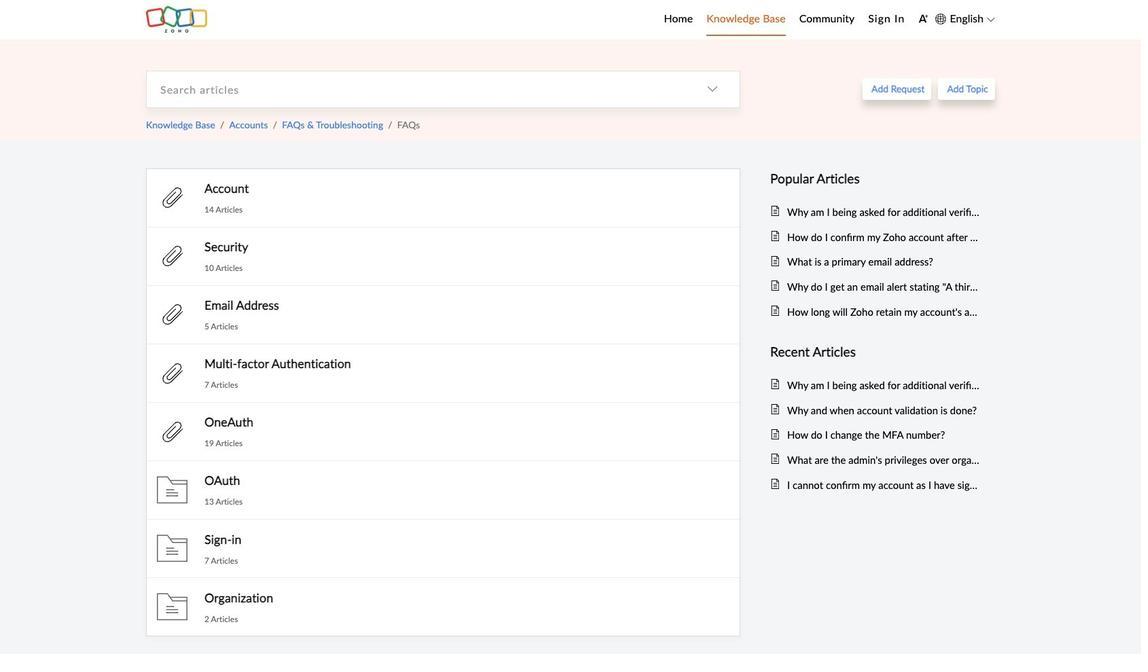 Task type: describe. For each thing, give the bounding box(es) containing it.
choose category image
[[707, 84, 718, 95]]

2 heading from the top
[[771, 342, 982, 362]]

user preference image
[[919, 14, 929, 24]]



Task type: vqa. For each thing, say whether or not it's contained in the screenshot.
User Preference image
yes



Task type: locate. For each thing, give the bounding box(es) containing it.
choose languages element
[[936, 10, 996, 28]]

heading
[[771, 168, 982, 189], [771, 342, 982, 362]]

1 heading from the top
[[771, 168, 982, 189]]

choose category element
[[686, 71, 740, 107]]

user preference element
[[919, 9, 929, 30]]

1 vertical spatial heading
[[771, 342, 982, 362]]

Search articles field
[[147, 71, 686, 107]]

0 vertical spatial heading
[[771, 168, 982, 189]]



